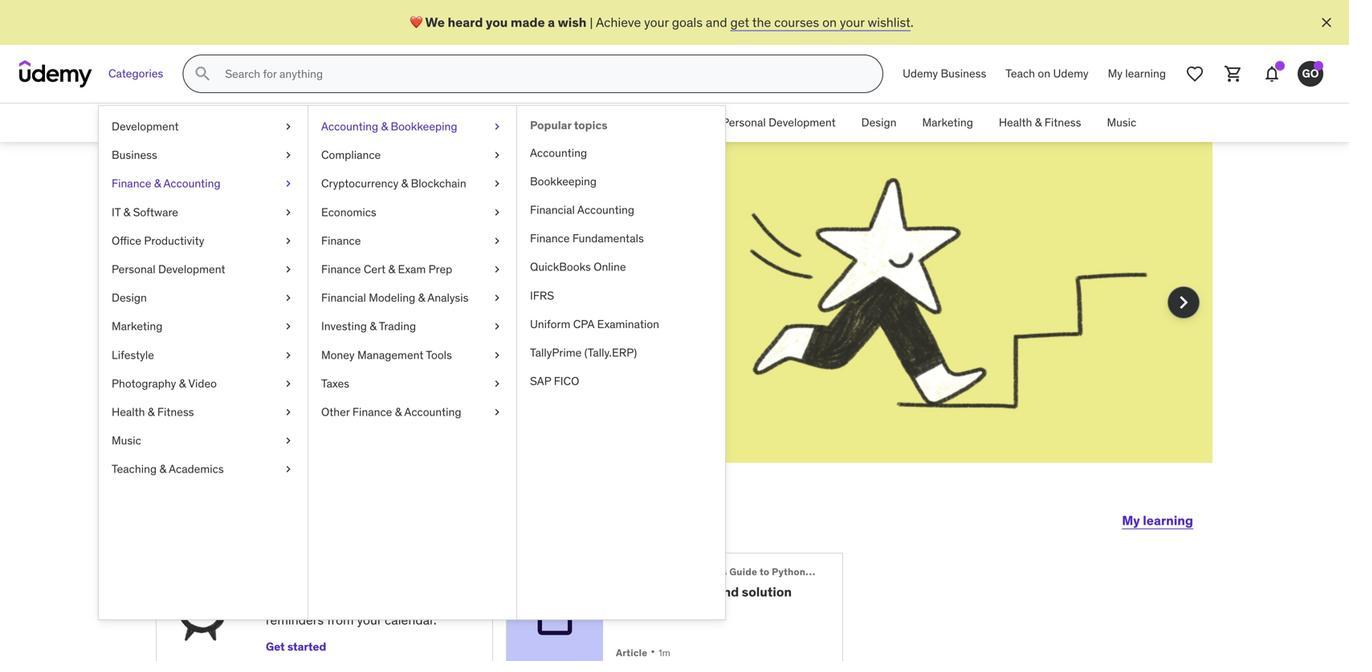 Task type: locate. For each thing, give the bounding box(es) containing it.
prep
[[429, 262, 452, 277]]

keep
[[425, 300, 455, 316]]

1 horizontal spatial it & software link
[[499, 104, 591, 142]]

article
[[616, 647, 648, 660]]

0 horizontal spatial health & fitness link
[[99, 398, 308, 427]]

1 horizontal spatial design
[[862, 115, 897, 130]]

health & fitness down photography at the left bottom of page
[[112, 405, 194, 420]]

marketing link down "udemy business" link
[[910, 104, 986, 142]]

1 horizontal spatial finance & accounting
[[377, 115, 486, 130]]

1 horizontal spatial personal development
[[722, 115, 836, 130]]

marketing link
[[910, 104, 986, 142], [99, 313, 308, 341]]

0 horizontal spatial software
[[133, 205, 178, 219]]

0 horizontal spatial bookkeeping
[[391, 119, 457, 134]]

day
[[315, 212, 373, 254], [336, 595, 357, 611]]

carousel element
[[137, 142, 1213, 502]]

economics link
[[308, 198, 516, 227]]

office productivity link up learning
[[99, 227, 308, 255]]

0 horizontal spatial udemy
[[903, 66, 938, 81]]

xsmall image for other finance & accounting
[[491, 405, 504, 420]]

0 vertical spatial office productivity
[[604, 115, 696, 130]]

health & fitness link down teach on udemy link at the right of the page
[[986, 104, 1094, 142]]

photography
[[112, 377, 176, 391]]

Search for anything text field
[[222, 60, 863, 88]]

get
[[411, 595, 432, 611], [266, 640, 285, 655]]

office for health & fitness
[[604, 115, 633, 130]]

xsmall image
[[491, 119, 504, 135], [282, 147, 295, 163], [282, 205, 295, 220], [282, 233, 295, 249], [282, 262, 295, 278], [491, 262, 504, 278], [282, 290, 295, 306], [491, 290, 504, 306], [282, 348, 295, 363], [282, 376, 295, 392], [491, 405, 504, 420], [282, 462, 295, 478]]

financial modeling & analysis link
[[308, 284, 516, 313]]

money
[[321, 348, 355, 362]]

learning for my learning link to the top
[[1125, 66, 1166, 81]]

accounting up fundamentals
[[577, 203, 635, 217]]

finance & accounting link for lifestyle
[[99, 170, 308, 198]]

0 vertical spatial it
[[511, 115, 520, 130]]

marketing for lifestyle
[[112, 319, 163, 334]]

0 horizontal spatial the
[[267, 318, 286, 334]]

0 vertical spatial health & fitness
[[999, 115, 1081, 130]]

1 vertical spatial it & software link
[[99, 198, 308, 227]]

helps
[[267, 300, 298, 316]]

the right get
[[752, 14, 771, 30]]

get left started
[[266, 640, 285, 655]]

0 vertical spatial software
[[533, 115, 578, 130]]

1 vertical spatial software
[[133, 205, 178, 219]]

wishlist image
[[1185, 64, 1205, 84]]

0 vertical spatial personal development link
[[709, 104, 849, 142]]

day up the 'from'
[[336, 595, 357, 611]]

xsmall image for cryptocurrency & blockchain
[[491, 176, 504, 192]]

accounting up the compliance link
[[429, 115, 486, 130]]

to inside schedule time to learn a little each day adds up. get reminders from your calendar.
[[357, 570, 370, 587]]

xsmall image for compliance
[[491, 147, 504, 163]]

0 horizontal spatial marketing
[[112, 319, 163, 334]]

development for health & fitness
[[769, 115, 836, 130]]

finance cert & exam prep link
[[308, 255, 516, 284]]

the down helps
[[267, 318, 286, 334]]

calendar.
[[385, 613, 437, 629]]

up.
[[391, 595, 408, 611]]

design for lifestyle
[[112, 291, 147, 305]]

0 horizontal spatial office
[[112, 234, 141, 248]]

finance & accounting down the development link
[[112, 176, 221, 191]]

1 horizontal spatial marketing link
[[910, 104, 986, 142]]

0 horizontal spatial it & software link
[[99, 198, 308, 227]]

personal
[[722, 115, 766, 130], [112, 262, 155, 277]]

xsmall image inside accounting & bookkeeping link
[[491, 119, 504, 135]]

you inside every day a little closer learning helps you reach your goals. keep learning and reap the rewards.
[[301, 300, 322, 316]]

0 horizontal spatial office productivity link
[[99, 227, 308, 255]]

business left teach on the right top
[[941, 66, 987, 81]]

heard
[[448, 14, 483, 30]]

shopping cart with 0 items image
[[1224, 64, 1243, 84]]

udemy right teach on the right top
[[1053, 66, 1089, 81]]

0 vertical spatial financial
[[530, 203, 575, 217]]

xsmall image inside finance cert & exam prep link
[[491, 262, 504, 278]]

guide
[[730, 566, 757, 579]]

started
[[287, 640, 326, 655]]

1 vertical spatial learning
[[458, 300, 504, 316]]

your inside every day a little closer learning helps you reach your goals. keep learning and reap the rewards.
[[360, 300, 385, 316]]

0 vertical spatial personal development
[[722, 115, 836, 130]]

notifications image
[[1263, 64, 1282, 84]]

office for lifestyle
[[112, 234, 141, 248]]

xsmall image inside money management tools link
[[491, 348, 504, 363]]

0 vertical spatial design link
[[849, 104, 910, 142]]

xsmall image inside finance link
[[491, 233, 504, 249]]

on inside teach on udemy link
[[1038, 66, 1051, 81]]

1 vertical spatial and
[[214, 318, 235, 334]]

0 vertical spatial learning
[[1125, 66, 1166, 81]]

accounting inside financial accounting link
[[577, 203, 635, 217]]

1 horizontal spatial little
[[404, 212, 483, 254]]

day up cert
[[315, 212, 373, 254]]

1 vertical spatial it
[[112, 205, 121, 219]]

1 vertical spatial business
[[306, 115, 351, 130]]

learning inside every day a little closer learning helps you reach your goals. keep learning and reap the rewards.
[[458, 300, 504, 316]]

0 horizontal spatial little
[[277, 595, 302, 611]]

1 horizontal spatial the
[[752, 14, 771, 30]]

achieve
[[596, 14, 641, 30]]

personal development for health & fitness
[[722, 115, 836, 130]]

reach
[[325, 300, 357, 316]]

and inside the ultimate beginners guide to python programming 11. homework and solution
[[716, 584, 739, 601]]

submit search image
[[193, 64, 212, 84]]

1 horizontal spatial health & fitness link
[[986, 104, 1094, 142]]

1 horizontal spatial marketing
[[922, 115, 973, 130]]

xsmall image
[[282, 119, 295, 135], [491, 147, 504, 163], [282, 176, 295, 192], [491, 176, 504, 192], [491, 205, 504, 220], [491, 233, 504, 249], [282, 319, 295, 335], [491, 319, 504, 335], [491, 348, 504, 363], [491, 376, 504, 392], [282, 405, 295, 420], [282, 433, 295, 449]]

xsmall image inside the financial modeling & analysis link
[[491, 290, 504, 306]]

0 horizontal spatial health & fitness
[[112, 405, 194, 420]]

xsmall image inside photography & video 'link'
[[282, 376, 295, 392]]

1 vertical spatial health
[[112, 405, 145, 420]]

software
[[533, 115, 578, 130], [133, 205, 178, 219]]

office productivity link
[[591, 104, 709, 142], [99, 227, 308, 255]]

accounting & bookkeeping element
[[516, 106, 725, 620]]

xsmall image inside marketing link
[[282, 319, 295, 335]]

1 horizontal spatial productivity
[[636, 115, 696, 130]]

goals
[[672, 14, 703, 30]]

2 vertical spatial learning
[[1143, 513, 1194, 529]]

1 horizontal spatial design link
[[849, 104, 910, 142]]

0 horizontal spatial financial
[[321, 291, 366, 305]]

accounting & bookkeeping
[[321, 119, 457, 134]]

0 vertical spatial marketing link
[[910, 104, 986, 142]]

1 vertical spatial you
[[301, 300, 322, 316]]

accounting inside accounting & bookkeeping link
[[321, 119, 378, 134]]

a up the finance cert & exam prep
[[379, 212, 398, 254]]

office productivity link for lifestyle
[[99, 227, 308, 255]]

xsmall image inside teaching & academics link
[[282, 462, 295, 478]]

health & fitness down teach on udemy link at the right of the page
[[999, 115, 1081, 130]]

a
[[548, 14, 555, 30], [379, 212, 398, 254]]

fitness down photography & video
[[157, 405, 194, 420]]

health
[[999, 115, 1032, 130], [112, 405, 145, 420]]

1 horizontal spatial get
[[411, 595, 432, 611]]

personal development link
[[709, 104, 849, 142], [99, 255, 308, 284]]

finance inside other finance & accounting link
[[353, 405, 392, 420]]

& inside 'link'
[[179, 377, 186, 391]]

you up rewards.
[[301, 300, 322, 316]]

to
[[760, 566, 770, 579], [357, 570, 370, 587]]

and down learning
[[214, 318, 235, 334]]

1 vertical spatial little
[[277, 595, 302, 611]]

xsmall image for music
[[282, 433, 295, 449]]

financial accounting
[[530, 203, 635, 217]]

11.
[[616, 584, 631, 601]]

0 vertical spatial personal
[[722, 115, 766, 130]]

finance
[[377, 115, 417, 130], [112, 176, 151, 191], [530, 231, 570, 246], [321, 234, 361, 248], [321, 262, 361, 277], [353, 405, 392, 420]]

on right teach on the right top
[[1038, 66, 1051, 81]]

1 vertical spatial my
[[1122, 513, 1140, 529]]

get inside schedule time to learn a little each day adds up. get reminders from your calendar.
[[411, 595, 432, 611]]

bookkeeping up financial accounting in the left top of the page
[[530, 174, 597, 189]]

xsmall image inside taxes link
[[491, 376, 504, 392]]

tallyprime (tally.erp) link
[[517, 339, 725, 367]]

from
[[327, 613, 354, 629]]

xsmall image inside economics link
[[491, 205, 504, 220]]

get started
[[266, 640, 326, 655]]

1 horizontal spatial fitness
[[1045, 115, 1081, 130]]

1 vertical spatial design
[[112, 291, 147, 305]]

0 horizontal spatial productivity
[[144, 234, 204, 248]]

0 horizontal spatial finance & accounting
[[112, 176, 221, 191]]

my
[[1108, 66, 1123, 81], [1122, 513, 1140, 529]]

learning
[[214, 300, 264, 316]]

quickbooks online
[[530, 260, 626, 274]]

get up calendar.
[[411, 595, 432, 611]]

1 vertical spatial finance & accounting
[[112, 176, 221, 191]]

xsmall image for health & fitness
[[282, 405, 295, 420]]

1 horizontal spatial to
[[760, 566, 770, 579]]

blockchain
[[411, 176, 466, 191]]

0 horizontal spatial fitness
[[157, 405, 194, 420]]

1 vertical spatial the
[[267, 318, 286, 334]]

every
[[214, 212, 308, 254]]

day inside every day a little closer learning helps you reach your goals. keep learning and reap the rewards.
[[315, 212, 373, 254]]

productivity for health & fitness
[[636, 115, 696, 130]]

xsmall image inside the investing & trading link
[[491, 319, 504, 335]]

1 horizontal spatial udemy
[[1053, 66, 1089, 81]]

1 vertical spatial on
[[1038, 66, 1051, 81]]

little up "reminders"
[[277, 595, 302, 611]]

1 udemy from the left
[[903, 66, 938, 81]]

little up prep
[[404, 212, 483, 254]]

xsmall image for it & software
[[282, 205, 295, 220]]

each
[[306, 595, 333, 611]]

2 udemy from the left
[[1053, 66, 1089, 81]]

it & software
[[511, 115, 578, 130], [112, 205, 178, 219]]

1 vertical spatial productivity
[[144, 234, 204, 248]]

financial up finance fundamentals
[[530, 203, 575, 217]]

1 horizontal spatial you
[[486, 14, 508, 30]]

on
[[823, 14, 837, 30], [1038, 66, 1051, 81]]

finance & accounting up the compliance link
[[377, 115, 486, 130]]

1 horizontal spatial software
[[533, 115, 578, 130]]

1 vertical spatial marketing link
[[99, 313, 308, 341]]

financial up investing
[[321, 291, 366, 305]]

health & fitness
[[999, 115, 1081, 130], [112, 405, 194, 420]]

and inside every day a little closer learning helps you reach your goals. keep learning and reap the rewards.
[[214, 318, 235, 334]]

1 vertical spatial finance & accounting link
[[99, 170, 308, 198]]

finance inside finance fundamentals link
[[530, 231, 570, 246]]

2 vertical spatial business
[[112, 148, 157, 162]]

accounting
[[429, 115, 486, 130], [321, 119, 378, 134], [530, 146, 587, 160], [163, 176, 221, 191], [577, 203, 635, 217], [404, 405, 461, 420]]

fico
[[554, 374, 579, 389]]

get
[[730, 14, 749, 30]]

0 horizontal spatial design
[[112, 291, 147, 305]]

it for lifestyle
[[112, 205, 121, 219]]

design
[[862, 115, 897, 130], [112, 291, 147, 305]]

1 vertical spatial health & fitness link
[[99, 398, 308, 427]]

and left get
[[706, 14, 727, 30]]

office productivity for health & fitness
[[604, 115, 696, 130]]

business link
[[293, 104, 364, 142], [99, 141, 308, 170]]

xsmall image inside lifestyle link
[[282, 348, 295, 363]]

it & software for health & fitness
[[511, 115, 578, 130]]

0 horizontal spatial it & software
[[112, 205, 178, 219]]

little
[[404, 212, 483, 254], [277, 595, 302, 611]]

personal for lifestyle
[[112, 262, 155, 277]]

your left the wishlist
[[840, 14, 865, 30]]

health & fitness link
[[986, 104, 1094, 142], [99, 398, 308, 427]]

personal development link for health & fitness
[[709, 104, 849, 142]]

on right courses
[[823, 14, 837, 30]]

office productivity link up "bookkeeping" link
[[591, 104, 709, 142]]

1 vertical spatial get
[[266, 640, 285, 655]]

1 horizontal spatial personal
[[722, 115, 766, 130]]

business up compliance
[[306, 115, 351, 130]]

business for lifestyle
[[112, 148, 157, 162]]

xsmall image for lifestyle
[[282, 348, 295, 363]]

tallyprime
[[530, 346, 582, 360]]

music link
[[1094, 104, 1150, 142], [99, 427, 308, 456]]

udemy down .
[[903, 66, 938, 81]]

video
[[188, 377, 217, 391]]

goals.
[[388, 300, 422, 316]]

1 horizontal spatial on
[[1038, 66, 1051, 81]]

fitness down teach on udemy link at the right of the page
[[1045, 115, 1081, 130]]

financial accounting link
[[517, 196, 725, 225]]

marketing link up video
[[99, 313, 308, 341]]

development
[[769, 115, 836, 130], [112, 119, 179, 134], [158, 262, 225, 277]]

finance & accounting link up blockchain
[[364, 104, 499, 142]]

finance & accounting link down the development link
[[99, 170, 308, 198]]

office productivity link for health & fitness
[[591, 104, 709, 142]]

xsmall image for financial modeling & analysis
[[491, 290, 504, 306]]

and
[[706, 14, 727, 30], [214, 318, 235, 334], [716, 584, 739, 601]]

development for lifestyle
[[158, 262, 225, 277]]

your up investing & trading
[[360, 300, 385, 316]]

it & software link for lifestyle
[[99, 198, 308, 227]]

xsmall image for economics
[[491, 205, 504, 220]]

made
[[511, 14, 545, 30]]

❤️
[[410, 14, 423, 30]]

trading
[[379, 319, 416, 334]]

and down guide
[[716, 584, 739, 601]]

❤️   we heard you made a wish | achieve your goals and get the courses on your wishlist .
[[410, 14, 914, 30]]

financial
[[530, 203, 575, 217], [321, 291, 366, 305]]

accounting down popular at left top
[[530, 146, 587, 160]]

xsmall image inside the development link
[[282, 119, 295, 135]]

1 vertical spatial marketing
[[112, 319, 163, 334]]

xsmall image inside cryptocurrency & blockchain link
[[491, 176, 504, 192]]

bookkeeping up the compliance link
[[391, 119, 457, 134]]

marketing down "udemy business" link
[[922, 115, 973, 130]]

0 vertical spatial day
[[315, 212, 373, 254]]

accounting down taxes link
[[404, 405, 461, 420]]

1 vertical spatial personal
[[112, 262, 155, 277]]

0 vertical spatial office productivity link
[[591, 104, 709, 142]]

other finance & accounting link
[[308, 398, 516, 427]]

development link
[[99, 112, 308, 141]]

0 horizontal spatial on
[[823, 14, 837, 30]]

accounting up compliance
[[321, 119, 378, 134]]

0 vertical spatial office
[[604, 115, 633, 130]]

xsmall image inside other finance & accounting link
[[491, 405, 504, 420]]

2 vertical spatial and
[[716, 584, 739, 601]]

popular
[[530, 118, 572, 133]]

1 vertical spatial personal development
[[112, 262, 225, 277]]

0 vertical spatial marketing
[[922, 115, 973, 130]]

investing
[[321, 319, 367, 334]]

1 vertical spatial office productivity
[[112, 234, 204, 248]]

(tally.erp)
[[584, 346, 637, 360]]

0 vertical spatial finance & accounting
[[377, 115, 486, 130]]

popular topics
[[530, 118, 608, 133]]

financial inside accounting & bookkeeping element
[[530, 203, 575, 217]]

compliance
[[321, 148, 381, 162]]

health down teach on the right top
[[999, 115, 1032, 130]]

little inside every day a little closer learning helps you reach your goals. keep learning and reap the rewards.
[[404, 212, 483, 254]]

health down photography at the left bottom of page
[[112, 405, 145, 420]]

xsmall image for office productivity
[[282, 233, 295, 249]]

0 horizontal spatial health
[[112, 405, 145, 420]]

1 vertical spatial my learning link
[[1122, 502, 1194, 541]]

0 vertical spatial get
[[411, 595, 432, 611]]

1 horizontal spatial office
[[604, 115, 633, 130]]

1 vertical spatial financial
[[321, 291, 366, 305]]

marketing up 'lifestyle'
[[112, 319, 163, 334]]

you left made
[[486, 14, 508, 30]]

xsmall image for personal development
[[282, 262, 295, 278]]

health & fitness link down video
[[99, 398, 308, 427]]

keep learning link
[[425, 300, 504, 316]]

your left goals
[[644, 14, 669, 30]]

productivity for lifestyle
[[144, 234, 204, 248]]

1 vertical spatial health & fitness
[[112, 405, 194, 420]]

0 horizontal spatial you
[[301, 300, 322, 316]]

the inside every day a little closer learning helps you reach your goals. keep learning and reap the rewards.
[[267, 318, 286, 334]]

your down adds
[[357, 613, 382, 629]]

xsmall image inside it & software link
[[282, 205, 295, 220]]

to right time
[[357, 570, 370, 587]]

music
[[1107, 115, 1137, 130], [112, 434, 141, 448]]

business down the development link
[[112, 148, 157, 162]]

productivity
[[636, 115, 696, 130], [144, 234, 204, 248]]

a left wish
[[548, 14, 555, 30]]

the
[[752, 14, 771, 30], [267, 318, 286, 334]]

to up solution
[[760, 566, 770, 579]]

sap
[[530, 374, 551, 389]]

1 horizontal spatial financial
[[530, 203, 575, 217]]

a inside every day a little closer learning helps you reach your goals. keep learning and reap the rewards.
[[379, 212, 398, 254]]

0 vertical spatial music link
[[1094, 104, 1150, 142]]

0 vertical spatial it & software
[[511, 115, 578, 130]]

get inside button
[[266, 640, 285, 655]]

xsmall image inside the compliance link
[[491, 147, 504, 163]]

1 unread notification image
[[1275, 61, 1285, 71]]



Task type: describe. For each thing, give the bounding box(es) containing it.
sap fico link
[[517, 367, 725, 396]]

business for health & fitness
[[306, 115, 351, 130]]

photography & video
[[112, 377, 217, 391]]

udemy inside teach on udemy link
[[1053, 66, 1089, 81]]

ifrs
[[530, 289, 554, 303]]

the ultimate beginners guide to python programming 11. homework and solution
[[616, 566, 873, 601]]

academics
[[169, 462, 224, 477]]

categories
[[108, 66, 163, 81]]

learn
[[373, 570, 404, 587]]

next image
[[1171, 290, 1197, 316]]

xsmall image for marketing
[[282, 319, 295, 335]]

photography & video link
[[99, 370, 308, 398]]

financial for financial modeling & analysis
[[321, 291, 366, 305]]

close image
[[1319, 14, 1335, 31]]

finance link
[[308, 227, 516, 255]]

bookkeeping link
[[517, 167, 725, 196]]

0 horizontal spatial music
[[112, 434, 141, 448]]

accounting inside accounting link
[[530, 146, 587, 160]]

online
[[594, 260, 626, 274]]

reminders
[[266, 613, 324, 629]]

wish
[[558, 14, 587, 30]]

finance fundamentals
[[530, 231, 644, 246]]

rewards.
[[289, 318, 338, 334]]

cryptocurrency & blockchain link
[[308, 170, 516, 198]]

day inside schedule time to learn a little each day adds up. get reminders from your calendar.
[[336, 595, 357, 611]]

time
[[326, 570, 354, 587]]

finance & accounting for lifestyle
[[112, 176, 221, 191]]

other
[[321, 405, 350, 420]]

cpa
[[573, 317, 595, 332]]

0 vertical spatial a
[[548, 14, 555, 30]]

lifestyle
[[112, 348, 154, 362]]

xsmall image for finance & accounting
[[282, 176, 295, 192]]

xsmall image for finance
[[491, 233, 504, 249]]

quickbooks online link
[[517, 253, 725, 282]]

ifrs link
[[517, 282, 725, 310]]

1m
[[659, 647, 670, 660]]

0 vertical spatial health & fitness link
[[986, 104, 1094, 142]]

learning,
[[289, 501, 406, 535]]

teaching & academics
[[112, 462, 224, 477]]

closer
[[214, 252, 311, 294]]

0 vertical spatial the
[[752, 14, 771, 30]]

other finance & accounting
[[321, 405, 461, 420]]

accounting down the development link
[[163, 176, 221, 191]]

business link for lifestyle
[[99, 141, 308, 170]]

software for lifestyle
[[133, 205, 178, 219]]

personal for health & fitness
[[722, 115, 766, 130]]

xsmall image for business
[[282, 147, 295, 163]]

money management tools link
[[308, 341, 516, 370]]

0 vertical spatial music
[[1107, 115, 1137, 130]]

it & software for lifestyle
[[112, 205, 178, 219]]

business link for health & fitness
[[293, 104, 364, 142]]

.
[[911, 14, 914, 30]]

it for health & fitness
[[511, 115, 520, 130]]

exam
[[398, 262, 426, 277]]

finance inside finance link
[[321, 234, 361, 248]]

udemy image
[[19, 60, 92, 88]]

let's start learning, gary
[[156, 501, 475, 535]]

topics
[[574, 118, 608, 133]]

accounting link
[[517, 139, 725, 167]]

analysis
[[427, 291, 469, 305]]

marketing for health & fitness
[[922, 115, 973, 130]]

homework
[[634, 584, 713, 601]]

uniform cpa examination
[[530, 317, 659, 332]]

design link for lifestyle
[[99, 284, 308, 313]]

xsmall image for teaching & academics
[[282, 462, 295, 478]]

it & software link for health & fitness
[[499, 104, 591, 142]]

•
[[651, 644, 655, 661]]

0 vertical spatial my learning
[[1108, 66, 1166, 81]]

0 vertical spatial business
[[941, 66, 987, 81]]

get started button
[[266, 637, 326, 659]]

0 vertical spatial bookkeeping
[[391, 119, 457, 134]]

examination
[[597, 317, 659, 332]]

finance & accounting for health & fitness
[[377, 115, 486, 130]]

1 horizontal spatial bookkeeping
[[530, 174, 597, 189]]

courses
[[774, 14, 819, 30]]

lifestyle link
[[99, 341, 308, 370]]

money management tools
[[321, 348, 452, 362]]

personal development link for lifestyle
[[99, 255, 308, 284]]

personal development for lifestyle
[[112, 262, 225, 277]]

xsmall image for finance cert & exam prep
[[491, 262, 504, 278]]

we
[[425, 14, 445, 30]]

categories button
[[99, 55, 173, 93]]

financial for financial accounting
[[530, 203, 575, 217]]

uniform cpa examination link
[[517, 310, 725, 339]]

xsmall image for development
[[282, 119, 295, 135]]

teaching & academics link
[[99, 456, 308, 484]]

tools
[[426, 348, 452, 362]]

management
[[357, 348, 424, 362]]

0 vertical spatial on
[[823, 14, 837, 30]]

ultimate
[[636, 566, 677, 579]]

xsmall image for accounting & bookkeeping
[[491, 119, 504, 135]]

taxes
[[321, 377, 349, 391]]

investing & trading
[[321, 319, 416, 334]]

teaching
[[112, 462, 157, 477]]

programming
[[808, 566, 873, 579]]

0 horizontal spatial music link
[[99, 427, 308, 456]]

uniform
[[530, 317, 571, 332]]

xsmall image for money management tools
[[491, 348, 504, 363]]

let's
[[156, 501, 217, 535]]

0 vertical spatial my learning link
[[1098, 55, 1176, 93]]

udemy inside "udemy business" link
[[903, 66, 938, 81]]

teach
[[1006, 66, 1035, 81]]

finance inside finance cert & exam prep link
[[321, 262, 361, 277]]

xsmall image for investing & trading
[[491, 319, 504, 335]]

little inside schedule time to learn a little each day adds up. get reminders from your calendar.
[[277, 595, 302, 611]]

the
[[616, 566, 633, 579]]

marketing link for health & fitness
[[910, 104, 986, 142]]

marketing link for lifestyle
[[99, 313, 308, 341]]

go link
[[1292, 55, 1330, 93]]

0 vertical spatial my
[[1108, 66, 1123, 81]]

office productivity for lifestyle
[[112, 234, 204, 248]]

learning for bottom my learning link
[[1143, 513, 1194, 529]]

cryptocurrency & blockchain
[[321, 176, 466, 191]]

finance & accounting link for health & fitness
[[364, 104, 499, 142]]

sap fico
[[530, 374, 579, 389]]

quickbooks
[[530, 260, 591, 274]]

schedule time to learn a little each day adds up. get reminders from your calendar.
[[266, 570, 437, 629]]

design link for health & fitness
[[849, 104, 910, 142]]

software for health & fitness
[[533, 115, 578, 130]]

11. homework and solution link
[[616, 584, 817, 601]]

xsmall image for design
[[282, 290, 295, 306]]

to inside the ultimate beginners guide to python programming 11. homework and solution
[[760, 566, 770, 579]]

your inside schedule time to learn a little each day adds up. get reminders from your calendar.
[[357, 613, 382, 629]]

xsmall image for taxes
[[491, 376, 504, 392]]

you have alerts image
[[1314, 61, 1324, 71]]

0 vertical spatial and
[[706, 14, 727, 30]]

design for health & fitness
[[862, 115, 897, 130]]

1 vertical spatial my learning
[[1122, 513, 1194, 529]]

1 vertical spatial fitness
[[157, 405, 194, 420]]

every day a little closer learning helps you reach your goals. keep learning and reap the rewards.
[[214, 212, 504, 334]]

start
[[222, 501, 284, 535]]

solution
[[742, 584, 792, 601]]

udemy business link
[[893, 55, 996, 93]]

xsmall image for photography & video
[[282, 376, 295, 392]]

0 vertical spatial health
[[999, 115, 1032, 130]]

accounting inside other finance & accounting link
[[404, 405, 461, 420]]

0 vertical spatial fitness
[[1045, 115, 1081, 130]]

python
[[772, 566, 806, 579]]

0 vertical spatial you
[[486, 14, 508, 30]]

schedule
[[266, 570, 323, 587]]

go
[[1302, 66, 1319, 81]]

teach on udemy link
[[996, 55, 1098, 93]]

wishlist
[[868, 14, 911, 30]]



Task type: vqa. For each thing, say whether or not it's contained in the screenshot.
the SAP FICO
yes



